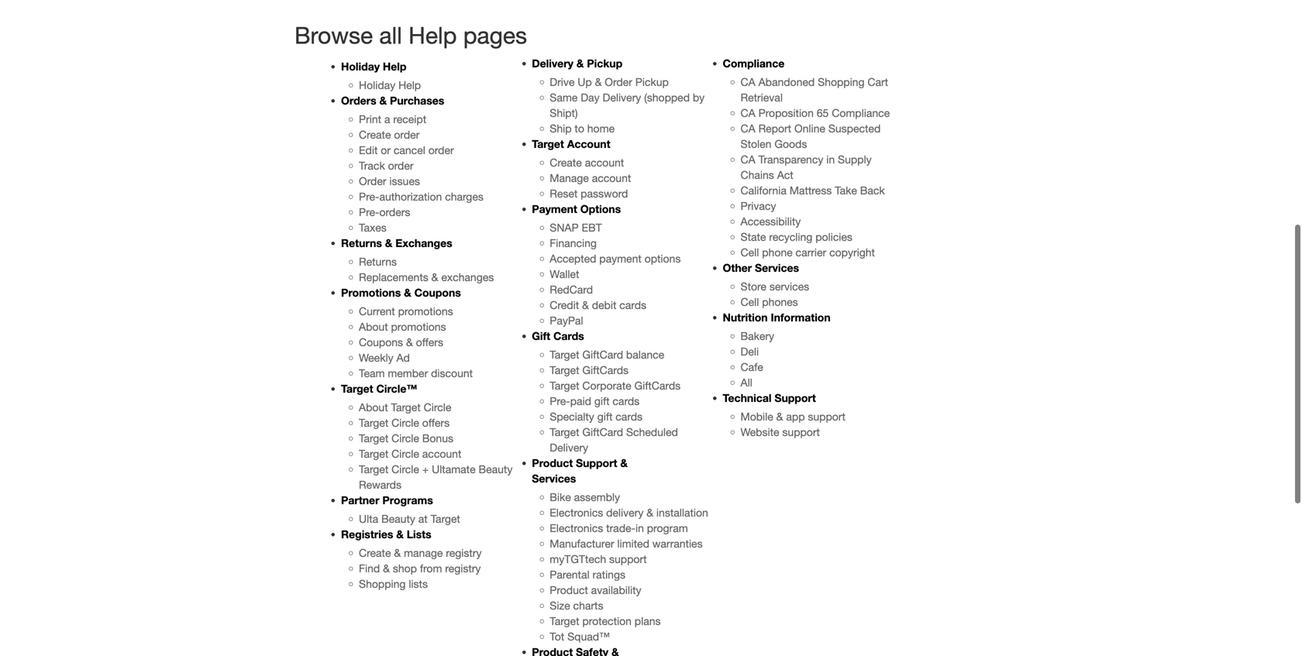 Task type: describe. For each thing, give the bounding box(es) containing it.
discount
[[431, 367, 473, 380]]

replacements & exchanges link
[[359, 271, 494, 284]]

mobile
[[741, 410, 774, 423]]

at
[[419, 513, 428, 526]]

& up a
[[380, 94, 387, 107]]

financing link
[[550, 237, 597, 250]]

shopping lists link
[[359, 578, 428, 591]]

(shopped
[[644, 91, 690, 104]]

ad
[[397, 352, 410, 364]]

browse all help pages
[[295, 22, 527, 49]]

0 vertical spatial cards
[[620, 299, 647, 312]]

same
[[550, 91, 578, 104]]

ca transparency in supply chains act link
[[741, 153, 872, 181]]

print a receipt link
[[359, 113, 427, 126]]

shipt)
[[550, 107, 578, 119]]

account
[[567, 138, 611, 150]]

1 vertical spatial promotions
[[391, 321, 446, 333]]

or
[[381, 144, 391, 157]]

circle down target circle account 'link'
[[392, 463, 419, 476]]

privacy
[[741, 200, 776, 212]]

browse
[[295, 22, 373, 49]]

3 ca from the top
[[741, 122, 756, 135]]

bakery
[[741, 330, 775, 343]]

ship to home link
[[550, 122, 615, 135]]

1 vertical spatial order
[[429, 144, 454, 157]]

& right up
[[595, 76, 602, 88]]

california mattress take back link
[[741, 184, 885, 197]]

reset
[[550, 187, 578, 200]]

size charts link
[[550, 600, 604, 612]]

target protection plans link
[[550, 615, 661, 628]]

state recycling policies link
[[741, 231, 853, 243]]

support inside "compliance ca abandoned shopping cart retrieval ca proposition 65 compliance ca report online suspected stolen goods ca transparency in supply chains act california mattress take back privacy accessibility state recycling policies cell phone carrier copyright other services store services cell phones nutrition information bakery deli cafe all technical support mobile & app support website support"
[[775, 392, 816, 405]]

delivery & pickup drive up & order pickup same day delivery (shopped by shipt) ship to home target account create account manage account reset password payment options snap ebt financing accepted payment options wallet redcard credit & debit cards paypal gift cards target giftcard balance target giftcards target corporate giftcards pre-paid gift cards specialty gift cards target giftcard scheduled delivery product support & services bike assembly electronics delivery & installation electronics trade-in program manufacturer limited warranties mytgttech support parental ratings product availability size charts target protection plans tot squad™
[[532, 57, 709, 643]]

member
[[388, 367, 428, 380]]

recycling
[[769, 231, 813, 243]]

shopping inside the holiday help holiday help orders & purchases print a receipt create order edit or cancel order track order order issues pre-authorization charges pre-orders taxes returns & exchanges returns replacements & exchanges promotions & coupons current promotions about promotions coupons & offers weekly ad team member discount target circle™ about target circle target circle offers target circle bonus target circle account target circle + ultamate beauty rewards partner programs ulta beauty at target registries & lists create & manage registry find & shop from registry shopping lists
[[359, 578, 406, 591]]

1 cell from the top
[[741, 246, 759, 259]]

circle down target circle bonus link
[[392, 448, 419, 460]]

other
[[723, 262, 752, 274]]

1 vertical spatial offers
[[422, 417, 450, 429]]

credit & debit cards link
[[550, 299, 647, 312]]

take
[[835, 184, 857, 197]]

target giftcard scheduled delivery link
[[550, 426, 678, 454]]

all link
[[741, 376, 753, 389]]

0 vertical spatial gift
[[595, 395, 610, 408]]

in inside delivery & pickup drive up & order pickup same day delivery (shopped by shipt) ship to home target account create account manage account reset password payment options snap ebt financing accepted payment options wallet redcard credit & debit cards paypal gift cards target giftcard balance target giftcards target corporate giftcards pre-paid gift cards specialty gift cards target giftcard scheduled delivery product support & services bike assembly electronics delivery & installation electronics trade-in program manufacturer limited warranties mytgttech support parental ratings product availability size charts target protection plans tot squad™
[[636, 522, 644, 535]]

0 horizontal spatial pickup
[[587, 57, 623, 70]]

0 vertical spatial product
[[532, 457, 573, 470]]

team member discount link
[[359, 367, 473, 380]]

1 vertical spatial help
[[383, 60, 407, 73]]

find & shop from registry link
[[359, 562, 481, 575]]

1 vertical spatial returns
[[359, 255, 397, 268]]

technical support link
[[723, 392, 816, 405]]

product support & services link
[[532, 457, 628, 485]]

2 cell from the top
[[741, 296, 759, 309]]

1 vertical spatial account
[[592, 172, 631, 184]]

& up shop
[[394, 547, 401, 560]]

transparency
[[759, 153, 824, 166]]

ultamate
[[432, 463, 476, 476]]

abandoned
[[759, 76, 815, 88]]

ulta
[[359, 513, 378, 526]]

0 vertical spatial beauty
[[479, 463, 513, 476]]

1 vertical spatial holiday help link
[[359, 79, 421, 91]]

coupons & offers link
[[359, 336, 443, 349]]

0 vertical spatial compliance
[[723, 57, 785, 70]]

2 about from the top
[[359, 401, 388, 414]]

warranties
[[653, 538, 703, 550]]

1 vertical spatial support
[[783, 426, 820, 439]]

0 vertical spatial order
[[394, 128, 420, 141]]

2 ca from the top
[[741, 107, 756, 119]]

proposition
[[759, 107, 814, 119]]

0 vertical spatial promotions
[[398, 305, 453, 318]]

ratings
[[593, 569, 626, 581]]

online
[[795, 122, 826, 135]]

2 vertical spatial delivery
[[550, 441, 589, 454]]

target circle™ link
[[341, 383, 417, 395]]

rewards
[[359, 479, 402, 492]]

specialty gift cards link
[[550, 410, 643, 423]]

1 horizontal spatial compliance
[[832, 107, 890, 119]]

pre- inside delivery & pickup drive up & order pickup same day delivery (shopped by shipt) ship to home target account create account manage account reset password payment options snap ebt financing accepted payment options wallet redcard credit & debit cards paypal gift cards target giftcard balance target giftcards target corporate giftcards pre-paid gift cards specialty gift cards target giftcard scheduled delivery product support & services bike assembly electronics delivery & installation electronics trade-in program manufacturer limited warranties mytgttech support parental ratings product availability size charts target protection plans tot squad™
[[550, 395, 570, 408]]

manage
[[550, 172, 589, 184]]

delivery
[[606, 507, 644, 519]]

1 vertical spatial delivery
[[603, 91, 641, 104]]

snap
[[550, 221, 579, 234]]

1 giftcard from the top
[[583, 348, 623, 361]]

registries
[[341, 528, 393, 541]]

0 vertical spatial giftcards
[[583, 364, 629, 377]]

& down target giftcard scheduled delivery link
[[621, 457, 628, 470]]

4 ca from the top
[[741, 153, 756, 166]]

ca abandoned shopping cart retrieval link
[[741, 76, 889, 104]]

replacements
[[359, 271, 429, 284]]

cell phone carrier copyright link
[[741, 246, 875, 259]]

0 vertical spatial help
[[409, 22, 457, 49]]

0 vertical spatial returns
[[341, 237, 382, 250]]

exchanges
[[441, 271, 494, 284]]

& down ulta beauty at target link
[[396, 528, 404, 541]]

create account link
[[550, 156, 624, 169]]

2 vertical spatial order
[[388, 159, 414, 172]]

0 vertical spatial pre-
[[359, 190, 380, 203]]

pre-paid gift cards link
[[550, 395, 640, 408]]

taxes
[[359, 221, 387, 234]]

taxes link
[[359, 221, 387, 234]]

promotions
[[341, 286, 401, 299]]

bonus
[[422, 432, 454, 445]]

about promotions link
[[359, 321, 446, 333]]

installation
[[657, 507, 709, 519]]

payment
[[532, 203, 578, 215]]

0 vertical spatial registry
[[446, 547, 482, 560]]

paypal link
[[550, 314, 583, 327]]

current
[[359, 305, 395, 318]]

deli
[[741, 345, 759, 358]]

copyright
[[830, 246, 875, 259]]

exchanges
[[396, 237, 453, 250]]

debit
[[592, 299, 617, 312]]

squad™
[[568, 631, 610, 643]]

electronics delivery & installation link
[[550, 507, 709, 519]]

wallet link
[[550, 268, 579, 281]]

financing
[[550, 237, 597, 250]]

programs
[[383, 494, 433, 507]]

manage
[[404, 547, 443, 560]]

payment
[[600, 252, 642, 265]]

& up up
[[577, 57, 584, 70]]

track
[[359, 159, 385, 172]]

2 electronics from the top
[[550, 522, 603, 535]]

find
[[359, 562, 380, 575]]

0 vertical spatial delivery
[[532, 57, 574, 70]]

tot squad™ link
[[550, 631, 610, 643]]

tot
[[550, 631, 565, 643]]



Task type: locate. For each thing, give the bounding box(es) containing it.
order down the track at the top left of the page
[[359, 175, 387, 188]]

cell down "state"
[[741, 246, 759, 259]]

0 vertical spatial create
[[359, 128, 391, 141]]

ca down retrieval
[[741, 107, 756, 119]]

promotions & coupons link
[[341, 286, 461, 299]]

phones
[[762, 296, 798, 309]]

pre- up the taxes
[[359, 206, 380, 219]]

delivery & pickup link
[[532, 57, 623, 70]]

1 electronics from the top
[[550, 507, 603, 519]]

home
[[588, 122, 615, 135]]

holiday help holiday help orders & purchases print a receipt create order edit or cancel order track order order issues pre-authorization charges pre-orders taxes returns & exchanges returns replacements & exchanges promotions & coupons current promotions about promotions coupons & offers weekly ad team member discount target circle™ about target circle target circle offers target circle bonus target circle account target circle + ultamate beauty rewards partner programs ulta beauty at target registries & lists create & manage registry find & shop from registry shopping lists
[[341, 60, 513, 591]]

nutrition
[[723, 311, 768, 324]]

promotions up about promotions link
[[398, 305, 453, 318]]

redcard link
[[550, 283, 593, 296]]

team
[[359, 367, 385, 380]]

65
[[817, 107, 829, 119]]

0 horizontal spatial support
[[576, 457, 618, 470]]

support down manufacturer limited warranties link
[[609, 553, 647, 566]]

1 horizontal spatial in
[[827, 153, 835, 166]]

services inside "compliance ca abandoned shopping cart retrieval ca proposition 65 compliance ca report online suspected stolen goods ca transparency in supply chains act california mattress take back privacy accessibility state recycling policies cell phone carrier copyright other services store services cell phones nutrition information bakery deli cafe all technical support mobile & app support website support"
[[755, 262, 799, 274]]

mobile & app support link
[[741, 410, 846, 423]]

0 vertical spatial order
[[605, 76, 633, 88]]

about down current
[[359, 321, 388, 333]]

delivery
[[532, 57, 574, 70], [603, 91, 641, 104], [550, 441, 589, 454]]

1 vertical spatial cards
[[613, 395, 640, 408]]

giftcard
[[583, 348, 623, 361], [583, 426, 623, 439]]

help up purchases
[[399, 79, 421, 91]]

trade-
[[606, 522, 636, 535]]

& up "program"
[[647, 507, 654, 519]]

0 vertical spatial holiday
[[341, 60, 380, 73]]

1 horizontal spatial pickup
[[636, 76, 669, 88]]

order right cancel
[[429, 144, 454, 157]]

receipt
[[393, 113, 427, 126]]

giftcards up corporate
[[583, 364, 629, 377]]

cards right debit
[[620, 299, 647, 312]]

all
[[741, 376, 753, 389]]

order inside the holiday help holiday help orders & purchases print a receipt create order edit or cancel order track order order issues pre-authorization charges pre-orders taxes returns & exchanges returns replacements & exchanges promotions & coupons current promotions about promotions coupons & offers weekly ad team member discount target circle™ about target circle target circle offers target circle bonus target circle account target circle + ultamate beauty rewards partner programs ulta beauty at target registries & lists create & manage registry find & shop from registry shopping lists
[[359, 175, 387, 188]]

shopping up 65
[[818, 76, 865, 88]]

order issues link
[[359, 175, 420, 188]]

holiday up 'orders & purchases' link
[[359, 79, 396, 91]]

bike assembly link
[[550, 491, 620, 504]]

circle down target circle offers link on the bottom
[[392, 432, 419, 445]]

state
[[741, 231, 766, 243]]

1 vertical spatial giftcard
[[583, 426, 623, 439]]

compliance up suspected
[[832, 107, 890, 119]]

returns down taxes link
[[341, 237, 382, 250]]

support down app
[[783, 426, 820, 439]]

circle down 'about target circle' link
[[392, 417, 419, 429]]

1 vertical spatial holiday
[[359, 79, 396, 91]]

delivery up drive
[[532, 57, 574, 70]]

orders & purchases link
[[341, 94, 445, 107]]

holiday up orders
[[341, 60, 380, 73]]

pickup up (shopped at top
[[636, 76, 669, 88]]

help down 'all'
[[383, 60, 407, 73]]

create up manage
[[550, 156, 582, 169]]

password
[[581, 187, 628, 200]]

target circle offers link
[[359, 417, 450, 429]]

0 vertical spatial cell
[[741, 246, 759, 259]]

& left debit
[[582, 299, 589, 312]]

0 vertical spatial support
[[808, 410, 846, 423]]

1 vertical spatial giftcards
[[635, 379, 681, 392]]

services up bike
[[532, 473, 576, 485]]

&
[[577, 57, 584, 70], [595, 76, 602, 88], [380, 94, 387, 107], [385, 237, 393, 250], [432, 271, 438, 284], [404, 286, 412, 299], [582, 299, 589, 312], [406, 336, 413, 349], [777, 410, 784, 423], [621, 457, 628, 470], [647, 507, 654, 519], [396, 528, 404, 541], [394, 547, 401, 560], [383, 562, 390, 575]]

1 horizontal spatial services
[[755, 262, 799, 274]]

in left supply at the top right of page
[[827, 153, 835, 166]]

services
[[770, 280, 810, 293]]

2 vertical spatial account
[[422, 448, 462, 460]]

giftcard down specialty gift cards link
[[583, 426, 623, 439]]

wallet
[[550, 268, 579, 281]]

electronics down bike assembly link at the left bottom of the page
[[550, 507, 603, 519]]

supply
[[838, 153, 872, 166]]

0 vertical spatial support
[[775, 392, 816, 405]]

cafe
[[741, 361, 764, 374]]

0 vertical spatial coupons
[[415, 286, 461, 299]]

0 horizontal spatial shopping
[[359, 578, 406, 591]]

cell
[[741, 246, 759, 259], [741, 296, 759, 309]]

weekly ad link
[[359, 352, 410, 364]]

redcard
[[550, 283, 593, 296]]

ca down stolen
[[741, 153, 756, 166]]

account up manage account 'link'
[[585, 156, 624, 169]]

order inside delivery & pickup drive up & order pickup same day delivery (shopped by shipt) ship to home target account create account manage account reset password payment options snap ebt financing accepted payment options wallet redcard credit & debit cards paypal gift cards target giftcard balance target giftcards target corporate giftcards pre-paid gift cards specialty gift cards target giftcard scheduled delivery product support & services bike assembly electronics delivery & installation electronics trade-in program manufacturer limited warranties mytgttech support parental ratings product availability size charts target protection plans tot squad™
[[605, 76, 633, 88]]

ca up stolen
[[741, 122, 756, 135]]

0 horizontal spatial beauty
[[382, 513, 415, 526]]

print
[[359, 113, 382, 126]]

in
[[827, 153, 835, 166], [636, 522, 644, 535]]

app
[[787, 410, 805, 423]]

shopping down find
[[359, 578, 406, 591]]

1 vertical spatial coupons
[[359, 336, 403, 349]]

lists
[[407, 528, 432, 541]]

credit
[[550, 299, 579, 312]]

protection
[[583, 615, 632, 628]]

0 horizontal spatial compliance
[[723, 57, 785, 70]]

1 vertical spatial registry
[[445, 562, 481, 575]]

0 vertical spatial offers
[[416, 336, 443, 349]]

services inside delivery & pickup drive up & order pickup same day delivery (shopped by shipt) ship to home target account create account manage account reset password payment options snap ebt financing accepted payment options wallet redcard credit & debit cards paypal gift cards target giftcard balance target giftcards target corporate giftcards pre-paid gift cards specialty gift cards target giftcard scheduled delivery product support & services bike assembly electronics delivery & installation electronics trade-in program manufacturer limited warranties mytgttech support parental ratings product availability size charts target protection plans tot squad™
[[532, 473, 576, 485]]

2 vertical spatial create
[[359, 547, 391, 560]]

order up "edit or cancel order" link
[[394, 128, 420, 141]]

support down target giftcard scheduled delivery link
[[576, 457, 618, 470]]

order
[[605, 76, 633, 88], [359, 175, 387, 188]]

create inside delivery & pickup drive up & order pickup same day delivery (shopped by shipt) ship to home target account create account manage account reset password payment options snap ebt financing accepted payment options wallet redcard credit & debit cards paypal gift cards target giftcard balance target giftcards target corporate giftcards pre-paid gift cards specialty gift cards target giftcard scheduled delivery product support & services bike assembly electronics delivery & installation electronics trade-in program manufacturer limited warranties mytgttech support parental ratings product availability size charts target protection plans tot squad™
[[550, 156, 582, 169]]

target account link
[[532, 138, 611, 150]]

suspected
[[829, 122, 881, 135]]

authorization
[[380, 190, 442, 203]]

offers
[[416, 336, 443, 349], [422, 417, 450, 429]]

1 vertical spatial in
[[636, 522, 644, 535]]

support right app
[[808, 410, 846, 423]]

ca down the compliance link
[[741, 76, 756, 88]]

lists
[[409, 578, 428, 591]]

0 vertical spatial holiday help link
[[341, 60, 407, 73]]

holiday help link up 'orders & purchases' link
[[359, 79, 421, 91]]

size
[[550, 600, 570, 612]]

& up shopping lists link
[[383, 562, 390, 575]]

2 vertical spatial pre-
[[550, 395, 570, 408]]

holiday help link down 'all'
[[341, 60, 407, 73]]

2 giftcard from the top
[[583, 426, 623, 439]]

order up issues
[[388, 159, 414, 172]]

1 vertical spatial compliance
[[832, 107, 890, 119]]

pre- up the pre-orders link
[[359, 190, 380, 203]]

& left exchanges
[[432, 271, 438, 284]]

limited
[[617, 538, 650, 550]]

account inside the holiday help holiday help orders & purchases print a receipt create order edit or cancel order track order order issues pre-authorization charges pre-orders taxes returns & exchanges returns replacements & exchanges promotions & coupons current promotions about promotions coupons & offers weekly ad team member discount target circle™ about target circle target circle offers target circle bonus target circle account target circle + ultamate beauty rewards partner programs ulta beauty at target registries & lists create & manage registry find & shop from registry shopping lists
[[422, 448, 462, 460]]

& inside "compliance ca abandoned shopping cart retrieval ca proposition 65 compliance ca report online suspected stolen goods ca transparency in supply chains act california mattress take back privacy accessibility state recycling policies cell phone carrier copyright other services store services cell phones nutrition information bakery deli cafe all technical support mobile & app support website support"
[[777, 410, 784, 423]]

shopping
[[818, 76, 865, 88], [359, 578, 406, 591]]

product availability link
[[550, 584, 642, 597]]

1 horizontal spatial coupons
[[415, 286, 461, 299]]

gift cards link
[[532, 330, 584, 343]]

1 horizontal spatial support
[[775, 392, 816, 405]]

compliance
[[723, 57, 785, 70], [832, 107, 890, 119]]

registry right "manage" at the bottom of the page
[[446, 547, 482, 560]]

1 vertical spatial electronics
[[550, 522, 603, 535]]

1 vertical spatial create
[[550, 156, 582, 169]]

create up find
[[359, 547, 391, 560]]

payment options link
[[532, 203, 621, 215]]

0 vertical spatial giftcard
[[583, 348, 623, 361]]

ship
[[550, 122, 572, 135]]

partner
[[341, 494, 380, 507]]

delivery up product support & services link
[[550, 441, 589, 454]]

create down 'print'
[[359, 128, 391, 141]]

about down target circle™ link
[[359, 401, 388, 414]]

help right 'all'
[[409, 22, 457, 49]]

pickup up drive up & order pickup link
[[587, 57, 623, 70]]

pre- up specialty
[[550, 395, 570, 408]]

electronics trade-in program link
[[550, 522, 688, 535]]

1 horizontal spatial giftcards
[[635, 379, 681, 392]]

1 vertical spatial services
[[532, 473, 576, 485]]

orders
[[341, 94, 377, 107]]

drive
[[550, 76, 575, 88]]

coupons up weekly ad link
[[359, 336, 403, 349]]

1 ca from the top
[[741, 76, 756, 88]]

target corporate giftcards link
[[550, 379, 681, 392]]

1 vertical spatial beauty
[[382, 513, 415, 526]]

gift
[[532, 330, 551, 343]]

0 horizontal spatial giftcards
[[583, 364, 629, 377]]

0 vertical spatial shopping
[[818, 76, 865, 88]]

registry
[[446, 547, 482, 560], [445, 562, 481, 575]]

1 vertical spatial pre-
[[359, 206, 380, 219]]

ca report online suspected stolen goods link
[[741, 122, 881, 150]]

giftcards down balance
[[635, 379, 681, 392]]

& up website support link
[[777, 410, 784, 423]]

1 vertical spatial support
[[576, 457, 618, 470]]

& up ad
[[406, 336, 413, 349]]

plans
[[635, 615, 661, 628]]

1 vertical spatial product
[[550, 584, 588, 597]]

1 vertical spatial pickup
[[636, 76, 669, 88]]

other services link
[[723, 262, 799, 274]]

0 horizontal spatial in
[[636, 522, 644, 535]]

1 horizontal spatial beauty
[[479, 463, 513, 476]]

cancel
[[394, 144, 426, 157]]

shopping inside "compliance ca abandoned shopping cart retrieval ca proposition 65 compliance ca report online suspected stolen goods ca transparency in supply chains act california mattress take back privacy accessibility state recycling policies cell phone carrier copyright other services store services cell phones nutrition information bakery deli cafe all technical support mobile & app support website support"
[[818, 76, 865, 88]]

weekly
[[359, 352, 394, 364]]

0 horizontal spatial coupons
[[359, 336, 403, 349]]

returns
[[341, 237, 382, 250], [359, 255, 397, 268]]

registry right from
[[445, 562, 481, 575]]

support
[[808, 410, 846, 423], [783, 426, 820, 439], [609, 553, 647, 566]]

giftcard up target giftcards link
[[583, 348, 623, 361]]

circle up bonus
[[424, 401, 452, 414]]

account up password
[[592, 172, 631, 184]]

program
[[647, 522, 688, 535]]

2 vertical spatial support
[[609, 553, 647, 566]]

account down bonus
[[422, 448, 462, 460]]

cards down the target corporate giftcards link at the bottom of the page
[[613, 395, 640, 408]]

electronics up manufacturer
[[550, 522, 603, 535]]

support inside delivery & pickup drive up & order pickup same day delivery (shopped by shipt) ship to home target account create account manage account reset password payment options snap ebt financing accepted payment options wallet redcard credit & debit cards paypal gift cards target giftcard balance target giftcards target corporate giftcards pre-paid gift cards specialty gift cards target giftcard scheduled delivery product support & services bike assembly electronics delivery & installation electronics trade-in program manufacturer limited warranties mytgttech support parental ratings product availability size charts target protection plans tot squad™
[[576, 457, 618, 470]]

offers down about promotions link
[[416, 336, 443, 349]]

options
[[581, 203, 621, 215]]

create & manage registry link
[[359, 547, 482, 560]]

0 horizontal spatial order
[[359, 175, 387, 188]]

offers up bonus
[[422, 417, 450, 429]]

& up returns link
[[385, 237, 393, 250]]

product up bike
[[532, 457, 573, 470]]

pre-orders link
[[359, 206, 410, 219]]

promotions down current promotions "link"
[[391, 321, 446, 333]]

manage account link
[[550, 172, 631, 184]]

beauty right ultamate
[[479, 463, 513, 476]]

1 horizontal spatial shopping
[[818, 76, 865, 88]]

cards up scheduled
[[616, 410, 643, 423]]

1 about from the top
[[359, 321, 388, 333]]

+
[[422, 463, 429, 476]]

0 vertical spatial electronics
[[550, 507, 603, 519]]

1 horizontal spatial order
[[605, 76, 633, 88]]

& up current promotions "link"
[[404, 286, 412, 299]]

cell down "store"
[[741, 296, 759, 309]]

coupons down replacements & exchanges link
[[415, 286, 461, 299]]

0 vertical spatial about
[[359, 321, 388, 333]]

1 vertical spatial gift
[[598, 410, 613, 423]]

returns link
[[359, 255, 397, 268]]

1 vertical spatial cell
[[741, 296, 759, 309]]

product down parental
[[550, 584, 588, 597]]

0 horizontal spatial services
[[532, 473, 576, 485]]

0 vertical spatial in
[[827, 153, 835, 166]]

target circle account link
[[359, 448, 462, 460]]

1 vertical spatial order
[[359, 175, 387, 188]]

cards
[[620, 299, 647, 312], [613, 395, 640, 408], [616, 410, 643, 423]]

2 vertical spatial cards
[[616, 410, 643, 423]]

0 vertical spatial services
[[755, 262, 799, 274]]

delivery down drive up & order pickup link
[[603, 91, 641, 104]]

2 vertical spatial help
[[399, 79, 421, 91]]

accepted payment options link
[[550, 252, 681, 265]]

in inside "compliance ca abandoned shopping cart retrieval ca proposition 65 compliance ca report online suspected stolen goods ca transparency in supply chains act california mattress take back privacy accessibility state recycling policies cell phone carrier copyright other services store services cell phones nutrition information bakery deli cafe all technical support mobile & app support website support"
[[827, 153, 835, 166]]

paid
[[570, 395, 592, 408]]

gift down pre-paid gift cards link
[[598, 410, 613, 423]]

compliance up retrieval
[[723, 57, 785, 70]]

about
[[359, 321, 388, 333], [359, 401, 388, 414]]

support inside delivery & pickup drive up & order pickup same day delivery (shopped by shipt) ship to home target account create account manage account reset password payment options snap ebt financing accepted payment options wallet redcard credit & debit cards paypal gift cards target giftcard balance target giftcards target corporate giftcards pre-paid gift cards specialty gift cards target giftcard scheduled delivery product support & services bike assembly electronics delivery & installation electronics trade-in program manufacturer limited warranties mytgttech support parental ratings product availability size charts target protection plans tot squad™
[[609, 553, 647, 566]]

order up same day delivery (shopped by shipt) link
[[605, 76, 633, 88]]

electronics
[[550, 507, 603, 519], [550, 522, 603, 535]]

cafe link
[[741, 361, 764, 374]]

1 vertical spatial about
[[359, 401, 388, 414]]

beauty up the registries & lists link at the left bottom of the page
[[382, 513, 415, 526]]

0 vertical spatial account
[[585, 156, 624, 169]]

back
[[860, 184, 885, 197]]

1 vertical spatial shopping
[[359, 578, 406, 591]]

services down phone
[[755, 262, 799, 274]]

support up app
[[775, 392, 816, 405]]

gift down corporate
[[595, 395, 610, 408]]

in up limited
[[636, 522, 644, 535]]

deli link
[[741, 345, 759, 358]]

pre-authorization charges link
[[359, 190, 484, 203]]

nutrition information link
[[723, 311, 831, 324]]

returns up replacements
[[359, 255, 397, 268]]

0 vertical spatial pickup
[[587, 57, 623, 70]]

issues
[[390, 175, 420, 188]]

order
[[394, 128, 420, 141], [429, 144, 454, 157], [388, 159, 414, 172]]

same day delivery (shopped by shipt) link
[[550, 91, 705, 119]]

manufacturer limited warranties link
[[550, 538, 703, 550]]



Task type: vqa. For each thing, say whether or not it's contained in the screenshot.
the Dip
no



